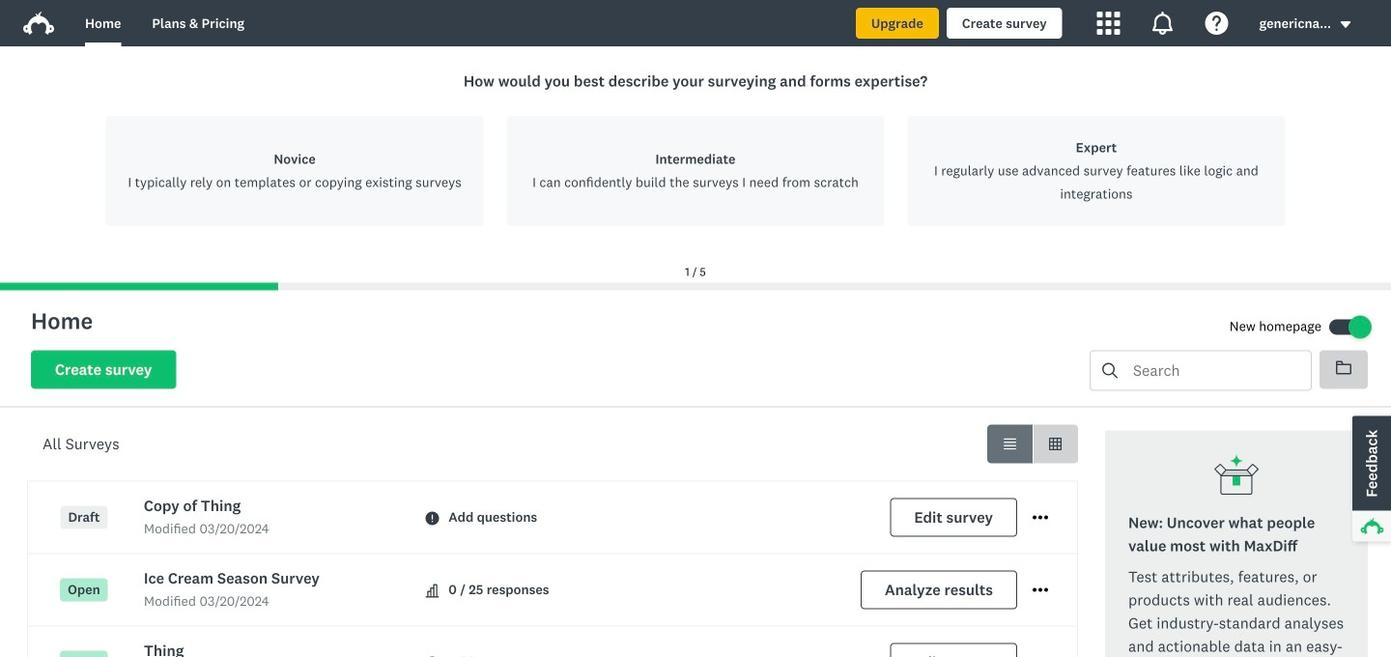 Task type: locate. For each thing, give the bounding box(es) containing it.
1 vertical spatial open menu image
[[1033, 588, 1048, 592]]

response count image
[[425, 584, 439, 598], [425, 584, 439, 598]]

2 open menu image from the top
[[1033, 582, 1048, 598]]

brand logo image
[[23, 8, 54, 39], [23, 12, 54, 35]]

dialog
[[0, 46, 1391, 290]]

search image
[[1102, 363, 1118, 378]]

open menu image
[[1033, 516, 1048, 520], [1033, 582, 1048, 598]]

0 vertical spatial open menu image
[[1033, 510, 1048, 525]]

1 folders image from the top
[[1336, 360, 1352, 375]]

products icon image
[[1097, 12, 1120, 35], [1097, 12, 1120, 35]]

1 open menu image from the top
[[1033, 516, 1048, 520]]

Search text field
[[1118, 351, 1311, 390]]

dropdown arrow icon image
[[1339, 18, 1353, 31], [1341, 21, 1351, 28]]

folders image
[[1336, 360, 1352, 375], [1336, 361, 1352, 374]]

help icon image
[[1205, 12, 1229, 35]]

1 vertical spatial open menu image
[[1033, 582, 1048, 598]]

open menu image
[[1033, 510, 1048, 525], [1033, 588, 1048, 592]]

2 open menu image from the top
[[1033, 588, 1048, 592]]

group
[[987, 425, 1078, 463]]

0 vertical spatial open menu image
[[1033, 516, 1048, 520]]



Task type: describe. For each thing, give the bounding box(es) containing it.
notification center icon image
[[1151, 12, 1175, 35]]

search image
[[1102, 363, 1118, 378]]

1 brand logo image from the top
[[23, 8, 54, 39]]

warning image
[[425, 512, 439, 525]]

1 open menu image from the top
[[1033, 510, 1048, 525]]

2 brand logo image from the top
[[23, 12, 54, 35]]

max diff icon image
[[1214, 454, 1260, 500]]

2 folders image from the top
[[1336, 361, 1352, 374]]



Task type: vqa. For each thing, say whether or not it's contained in the screenshot.
the rightmost Products Icon
no



